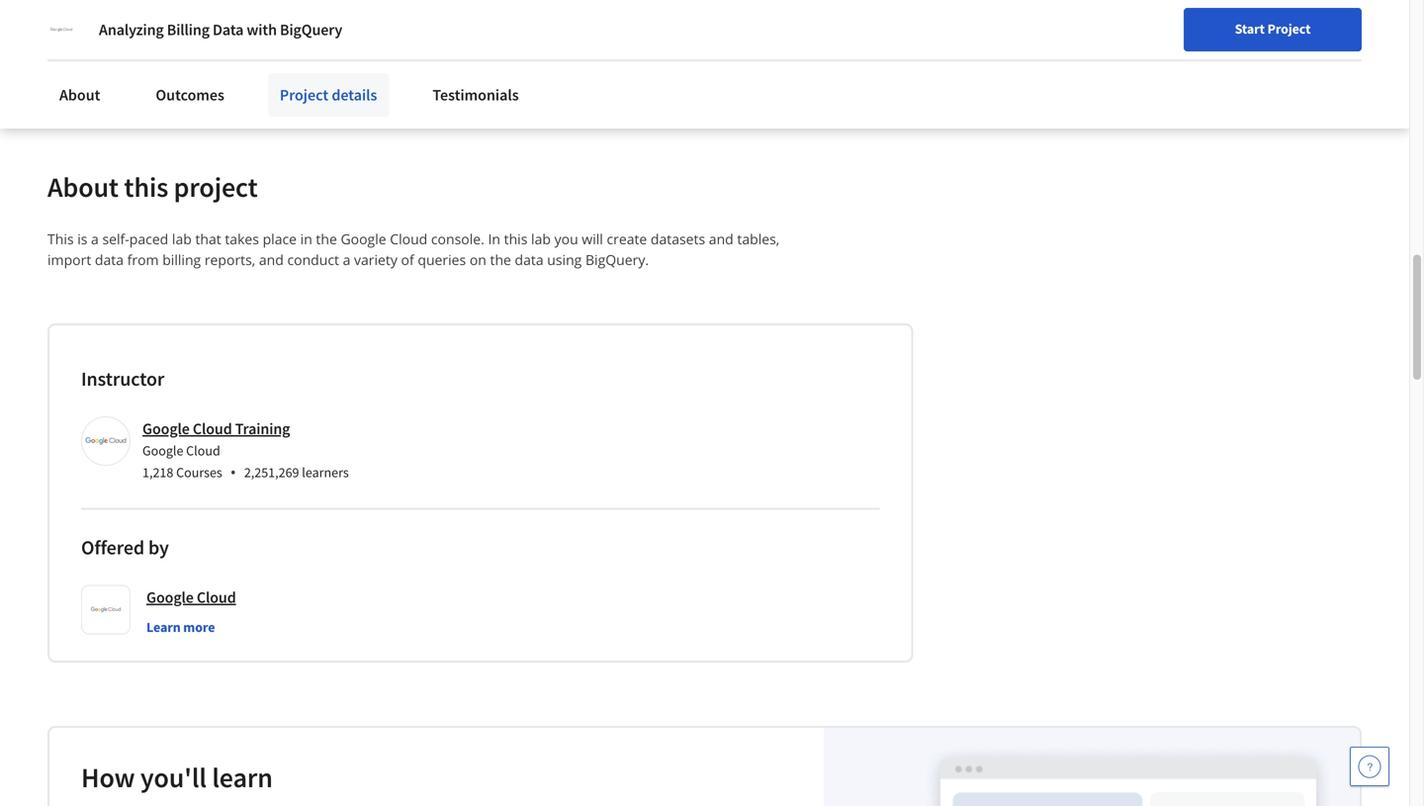 Task type: vqa. For each thing, say whether or not it's contained in the screenshot.
Cloud inside the this is a self-paced lab that takes place in the google cloud console. in this lab you will create datasets and tables, import data from billing reports, and conduct a variety of queries on the data using bigquery.
yes



Task type: describe. For each thing, give the bounding box(es) containing it.
gain hands-on experience solving real-world job tasks
[[75, 48, 430, 67]]

learn more
[[146, 618, 215, 636]]

2 data from the left
[[515, 250, 544, 269]]

0 horizontal spatial a
[[91, 229, 99, 248]]

that
[[195, 229, 221, 248]]

google cloud training link
[[142, 419, 290, 439]]

create
[[607, 229, 647, 248]]

conduct
[[287, 250, 339, 269]]

experts
[[276, 16, 325, 36]]

learn
[[146, 618, 181, 636]]

•
[[230, 461, 236, 483]]

receive training from industry experts
[[75, 16, 325, 36]]

more
[[183, 618, 215, 636]]

tables,
[[737, 229, 780, 248]]

1 horizontal spatial a
[[343, 250, 350, 269]]

world
[[330, 48, 368, 67]]

coursera image
[[24, 16, 149, 48]]

queries
[[418, 250, 466, 269]]

data
[[213, 20, 244, 40]]

0 vertical spatial the
[[316, 229, 337, 248]]

0 horizontal spatial project
[[280, 85, 328, 105]]

start
[[1235, 20, 1265, 38]]

solving
[[250, 48, 297, 67]]

billing
[[167, 20, 210, 40]]

learn
[[212, 760, 273, 795]]

about link
[[47, 73, 112, 117]]

project details link
[[268, 73, 389, 117]]

this is a self-paced lab that takes place in the google cloud console. in this lab you will create datasets and tables, import data from billing reports, and conduct a variety of queries on the data using bigquery.
[[47, 229, 783, 269]]

training
[[235, 419, 290, 439]]

project details
[[280, 85, 377, 105]]

2 lab from the left
[[531, 229, 551, 248]]

will
[[582, 229, 603, 248]]

industry
[[218, 16, 273, 36]]

this inside this is a self-paced lab that takes place in the google cloud console. in this lab you will create datasets and tables, import data from billing reports, and conduct a variety of queries on the data using bigquery.
[[504, 229, 528, 248]]

google cloud training image
[[84, 419, 128, 463]]

how you'll learn
[[81, 760, 273, 795]]

you
[[554, 229, 578, 248]]

google cloud
[[146, 587, 236, 607]]

import
[[47, 250, 91, 269]]

takes
[[225, 229, 259, 248]]

job
[[372, 48, 393, 67]]

courses
[[176, 463, 222, 481]]

outcomes
[[156, 85, 224, 105]]

reports,
[[205, 250, 255, 269]]

project
[[174, 170, 258, 204]]

google cloud training google cloud 1,218 courses • 2,251,269 learners
[[142, 419, 349, 483]]

0 vertical spatial this
[[124, 170, 168, 204]]

real-
[[300, 48, 330, 67]]

you'll
[[140, 760, 207, 795]]

datasets
[[651, 229, 705, 248]]

with
[[247, 20, 277, 40]]

in
[[300, 229, 312, 248]]

from inside this is a self-paced lab that takes place in the google cloud console. in this lab you will create datasets and tables, import data from billing reports, and conduct a variety of queries on the data using bigquery.
[[127, 250, 159, 269]]

1 lab from the left
[[172, 229, 192, 248]]

about this project
[[47, 170, 258, 204]]

project inside button
[[1268, 20, 1311, 38]]



Task type: locate. For each thing, give the bounding box(es) containing it.
bigquery.
[[585, 250, 649, 269]]

and
[[709, 229, 734, 248], [259, 250, 284, 269]]

1 horizontal spatial and
[[709, 229, 734, 248]]

about for about
[[59, 85, 100, 105]]

1 vertical spatial a
[[343, 250, 350, 269]]

this right 'in'
[[504, 229, 528, 248]]

project
[[1268, 20, 1311, 38], [280, 85, 328, 105]]

the
[[316, 229, 337, 248], [490, 250, 511, 269]]

paced
[[129, 229, 168, 248]]

0 vertical spatial and
[[709, 229, 734, 248]]

offered
[[81, 535, 144, 560]]

analyzing billing data with bigquery
[[99, 20, 342, 40]]

0 horizontal spatial lab
[[172, 229, 192, 248]]

console.
[[431, 229, 485, 248]]

0 vertical spatial from
[[183, 16, 215, 36]]

data
[[95, 250, 124, 269], [515, 250, 544, 269]]

0 vertical spatial project
[[1268, 20, 1311, 38]]

hands-
[[109, 48, 154, 67]]

details
[[332, 85, 377, 105]]

testimonials link
[[421, 73, 531, 117]]

0 horizontal spatial from
[[127, 250, 159, 269]]

outcomes link
[[144, 73, 236, 117]]

receive
[[75, 16, 126, 36]]

about for about this project
[[47, 170, 119, 204]]

training
[[129, 16, 180, 36]]

1 vertical spatial about
[[47, 170, 119, 204]]

the right in
[[316, 229, 337, 248]]

1 vertical spatial and
[[259, 250, 284, 269]]

place
[[263, 229, 297, 248]]

1 vertical spatial from
[[127, 250, 159, 269]]

a right is
[[91, 229, 99, 248]]

on down training
[[154, 48, 172, 67]]

start project button
[[1184, 8, 1362, 51]]

show notifications image
[[1200, 25, 1224, 48]]

google cloud link
[[146, 585, 236, 609]]

1 horizontal spatial from
[[183, 16, 215, 36]]

1 vertical spatial on
[[470, 250, 486, 269]]

1 horizontal spatial the
[[490, 250, 511, 269]]

lab left you
[[531, 229, 551, 248]]

data down "self-"
[[95, 250, 124, 269]]

about up is
[[47, 170, 119, 204]]

self-
[[102, 229, 129, 248]]

lab up "billing"
[[172, 229, 192, 248]]

offered by
[[81, 535, 169, 560]]

1 vertical spatial the
[[490, 250, 511, 269]]

1 horizontal spatial lab
[[531, 229, 551, 248]]

gain
[[75, 48, 105, 67]]

0 horizontal spatial data
[[95, 250, 124, 269]]

0 horizontal spatial the
[[316, 229, 337, 248]]

tasks
[[396, 48, 430, 67]]

google
[[341, 229, 386, 248], [142, 419, 190, 439], [142, 442, 183, 459], [146, 587, 194, 607]]

project down real-
[[280, 85, 328, 105]]

0 vertical spatial on
[[154, 48, 172, 67]]

cloud
[[390, 229, 428, 248], [193, 419, 232, 439], [186, 442, 220, 459], [197, 587, 236, 607]]

0 vertical spatial a
[[91, 229, 99, 248]]

the down 'in'
[[490, 250, 511, 269]]

data left using
[[515, 250, 544, 269]]

analyzing
[[99, 20, 164, 40]]

learners
[[302, 463, 349, 481]]

from down "paced"
[[127, 250, 159, 269]]

1 horizontal spatial project
[[1268, 20, 1311, 38]]

1,218
[[142, 463, 173, 481]]

1 vertical spatial project
[[280, 85, 328, 105]]

by
[[148, 535, 169, 560]]

in
[[488, 229, 500, 248]]

this
[[47, 229, 74, 248]]

about
[[59, 85, 100, 105], [47, 170, 119, 204]]

menu item
[[1052, 20, 1180, 84]]

a
[[91, 229, 99, 248], [343, 250, 350, 269]]

using
[[547, 250, 582, 269]]

is
[[77, 229, 87, 248]]

learn more button
[[146, 617, 215, 637]]

testimonials
[[433, 85, 519, 105]]

billing
[[162, 250, 201, 269]]

this up "paced"
[[124, 170, 168, 204]]

this
[[124, 170, 168, 204], [504, 229, 528, 248]]

project right start
[[1268, 20, 1311, 38]]

variety
[[354, 250, 398, 269]]

1 data from the left
[[95, 250, 124, 269]]

cloud inside this is a self-paced lab that takes place in the google cloud console. in this lab you will create datasets and tables, import data from billing reports, and conduct a variety of queries on the data using bigquery.
[[390, 229, 428, 248]]

on down console.
[[470, 250, 486, 269]]

and down place
[[259, 250, 284, 269]]

None search field
[[282, 12, 608, 52]]

0 horizontal spatial on
[[154, 48, 172, 67]]

on
[[154, 48, 172, 67], [470, 250, 486, 269]]

0 horizontal spatial and
[[259, 250, 284, 269]]

on inside this is a self-paced lab that takes place in the google cloud console. in this lab you will create datasets and tables, import data from billing reports, and conduct a variety of queries on the data using bigquery.
[[470, 250, 486, 269]]

google cloud image
[[47, 16, 75, 44]]

0 vertical spatial about
[[59, 85, 100, 105]]

1 horizontal spatial this
[[504, 229, 528, 248]]

0 horizontal spatial this
[[124, 170, 168, 204]]

from up experience
[[183, 16, 215, 36]]

a left variety
[[343, 250, 350, 269]]

instructor
[[81, 366, 164, 391]]

start project
[[1235, 20, 1311, 38]]

from
[[183, 16, 215, 36], [127, 250, 159, 269]]

google inside this is a self-paced lab that takes place in the google cloud console. in this lab you will create datasets and tables, import data from billing reports, and conduct a variety of queries on the data using bigquery.
[[341, 229, 386, 248]]

lab
[[172, 229, 192, 248], [531, 229, 551, 248]]

bigquery
[[280, 20, 342, 40]]

help center image
[[1358, 755, 1382, 778]]

1 horizontal spatial on
[[470, 250, 486, 269]]

1 vertical spatial this
[[504, 229, 528, 248]]

of
[[401, 250, 414, 269]]

2,251,269
[[244, 463, 299, 481]]

how
[[81, 760, 135, 795]]

experience
[[175, 48, 247, 67]]

1 horizontal spatial data
[[515, 250, 544, 269]]

and left tables,
[[709, 229, 734, 248]]

about down gain
[[59, 85, 100, 105]]



